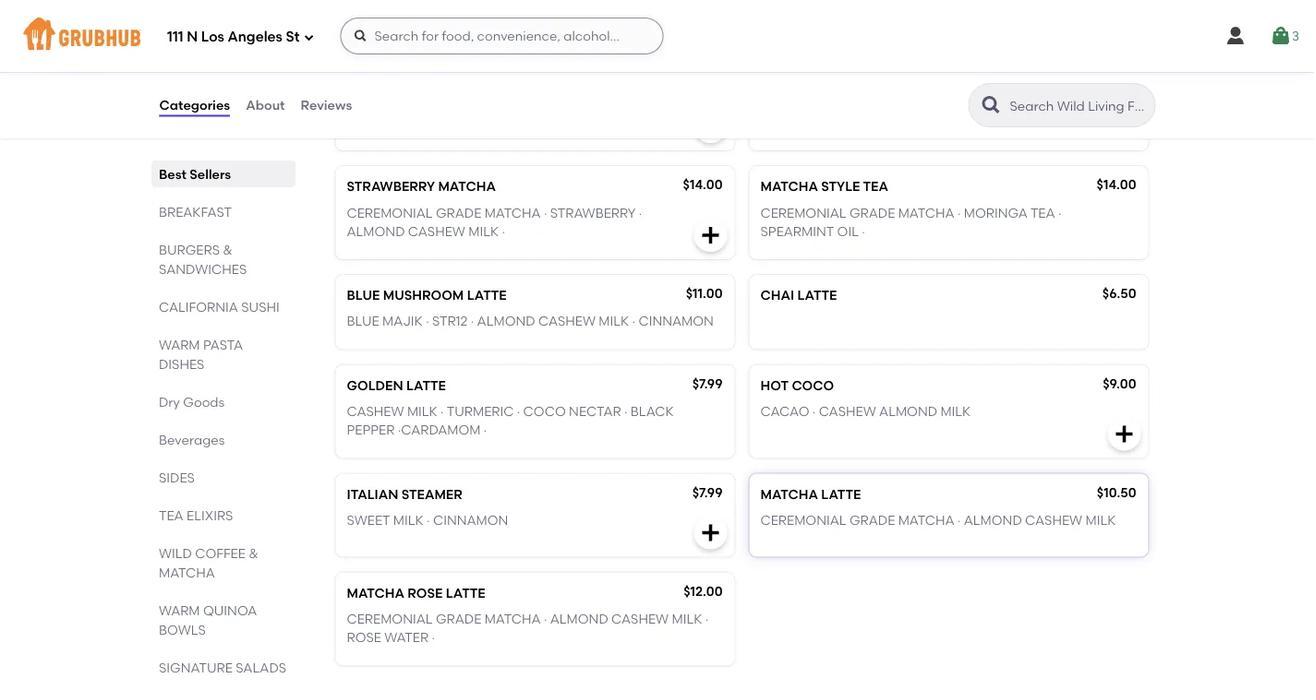 Task type: locate. For each thing, give the bounding box(es) containing it.
cashew
[[408, 224, 465, 239], [538, 314, 596, 330], [347, 404, 404, 420], [819, 404, 876, 420], [1025, 513, 1083, 529], [612, 612, 669, 627]]

los
[[201, 29, 224, 45]]

blue for blue majik · str12 · almond cashew milk · cinnamon
[[347, 314, 379, 330]]

quinoa
[[203, 603, 257, 619]]

1 horizontal spatial $14.00
[[1097, 177, 1137, 193]]

ceremonial down the traditional
[[761, 96, 847, 112]]

rose down matcha rose latte
[[347, 630, 381, 646]]

2 horizontal spatial tea
[[1031, 205, 1055, 221]]

2 vertical spatial tea
[[158, 508, 183, 524]]

grade inside ceremonial grade matcha · moringa tea · spearmint oil ·
[[850, 205, 895, 221]]

warm inside warm quinoa bowls
[[158, 603, 200, 619]]

latte
[[467, 288, 507, 303], [798, 288, 837, 303], [406, 378, 446, 394], [821, 487, 861, 502], [446, 586, 486, 601]]

cashew inside "ceremonial grade matcha · almond cashew milk · rose water ·"
[[612, 612, 669, 627]]

chocolate
[[494, 6, 577, 22]]

water down matcha rose latte
[[385, 630, 429, 646]]

1 vertical spatial strawberry
[[550, 205, 636, 221]]

grade
[[850, 96, 895, 112], [436, 205, 481, 221], [850, 205, 895, 221], [850, 513, 895, 529], [436, 612, 481, 627]]

svg image down $9.00
[[1113, 423, 1136, 446]]

strawberry
[[347, 179, 435, 194], [550, 205, 636, 221]]

& inside wild coffee & matcha
[[248, 546, 258, 562]]

ceremonial
[[761, 96, 847, 112], [347, 205, 433, 221], [761, 205, 847, 221], [761, 513, 847, 529], [347, 612, 433, 627]]

water
[[422, 115, 467, 130], [385, 630, 429, 646]]

1 warm from the top
[[158, 337, 200, 353]]

svg image inside the '3' button
[[1270, 25, 1292, 47]]

1 vertical spatial svg image
[[1113, 423, 1136, 446]]

1 vertical spatial tea
[[1031, 205, 1055, 221]]

1 vertical spatial cold
[[523, 96, 561, 112]]

1 vertical spatial brew
[[564, 96, 602, 112]]

0 horizontal spatial cold
[[347, 70, 385, 86]]

warm inside warm pasta dishes
[[158, 337, 200, 353]]

1 vertical spatial &
[[248, 546, 258, 562]]

ceremonial inside 'ceremonial grade matcha · strawberry · almond cashew milk ·'
[[347, 205, 433, 221]]

·
[[481, 0, 485, 3], [582, 0, 586, 3], [397, 6, 400, 22], [488, 6, 491, 22], [605, 96, 608, 112], [470, 115, 473, 130], [508, 115, 512, 130], [544, 205, 547, 221], [639, 205, 642, 221], [958, 205, 961, 221], [1058, 205, 1062, 221], [502, 224, 505, 239], [862, 224, 865, 239], [426, 314, 429, 330], [471, 314, 474, 330], [632, 314, 636, 330], [441, 404, 444, 420], [517, 404, 520, 420], [624, 404, 628, 420], [813, 404, 816, 420], [484, 423, 487, 438], [427, 513, 430, 529], [958, 513, 961, 529], [544, 612, 547, 627], [705, 612, 709, 627], [432, 630, 435, 646]]

cold up mint
[[523, 96, 561, 112]]

grade for matcha style tea
[[850, 205, 895, 221]]

spearmint
[[761, 224, 834, 239]]

brew inside organic groundworks cold brew · sparkling water · lime · mint
[[564, 96, 602, 112]]

$14.00
[[683, 177, 723, 193], [1097, 177, 1137, 193]]

strawberry matcha
[[347, 179, 496, 194]]

vanilla
[[589, 0, 642, 3]]

grade for matcha rose latte
[[436, 612, 481, 627]]

1 vertical spatial blue
[[347, 314, 379, 330]]

rose
[[408, 586, 443, 601], [347, 630, 381, 646]]

cacao
[[403, 6, 452, 22], [761, 404, 810, 420]]

wild
[[158, 546, 192, 562]]

mint
[[515, 115, 547, 130]]

2 horizontal spatial svg image
[[1113, 423, 1136, 446]]

ceremonial down matcha rose latte
[[347, 612, 433, 627]]

1 organic from the top
[[347, 0, 410, 3]]

warm up "dishes" in the left bottom of the page
[[158, 337, 200, 353]]

ganache
[[580, 6, 646, 22]]

latte down 'cacao · cashew almond milk'
[[821, 487, 861, 502]]

0 vertical spatial warm
[[158, 337, 200, 353]]

cinnamon down $11.00
[[639, 314, 714, 330]]

matcha
[[854, 70, 911, 86], [898, 96, 955, 112], [438, 179, 496, 194], [761, 179, 818, 194], [485, 205, 541, 221], [898, 205, 955, 221], [761, 487, 818, 502], [898, 513, 955, 529], [158, 565, 215, 581], [347, 586, 405, 601], [485, 612, 541, 627]]

main navigation navigation
[[0, 0, 1314, 72]]

1 vertical spatial warm
[[158, 603, 200, 619]]

grade down strawberry matcha
[[436, 205, 481, 221]]

signature salads
[[158, 660, 286, 676]]

1 vertical spatial coco
[[523, 404, 566, 420]]

111 n los angeles st
[[167, 29, 300, 45]]

1 $14.00 from the left
[[683, 177, 723, 193]]

grade down matcha latte
[[850, 513, 895, 529]]

almond
[[488, 0, 546, 3], [347, 224, 405, 239], [477, 314, 535, 330], [879, 404, 938, 420], [964, 513, 1022, 529], [550, 612, 608, 627]]

warm for warm quinoa bowls
[[158, 603, 200, 619]]

0 vertical spatial &
[[222, 242, 232, 258]]

0 vertical spatial organic
[[347, 0, 410, 3]]

2 warm from the top
[[158, 603, 200, 619]]

0 horizontal spatial cinnamon
[[433, 513, 508, 529]]

salads
[[235, 660, 286, 676]]

2 organic from the top
[[347, 96, 410, 112]]

grade inside 'ceremonial grade matcha · strawberry · almond cashew milk ·'
[[436, 205, 481, 221]]

1 vertical spatial organic
[[347, 96, 410, 112]]

latte for golden latte
[[406, 378, 446, 394]]

burgers
[[158, 242, 219, 258]]

almond inside 'ceremonial grade matcha · strawberry · almond cashew milk ·'
[[347, 224, 405, 239]]

$7.99 for cashew milk · turmeric · coco nectar ·  black pepper ·cardamom ·
[[692, 376, 723, 392]]

0 horizontal spatial svg image
[[303, 32, 314, 43]]

beverages tab
[[158, 430, 288, 450]]

grade up oil
[[850, 205, 895, 221]]

warm up bowls
[[158, 603, 200, 619]]

0 vertical spatial coco
[[792, 378, 834, 394]]

1 horizontal spatial svg image
[[700, 522, 722, 544]]

organic
[[347, 0, 410, 3], [347, 96, 410, 112]]

matcha latte
[[761, 487, 861, 502]]

best sellers tab
[[158, 164, 288, 184]]

2 vertical spatial svg image
[[700, 522, 722, 544]]

tea inside ceremonial grade matcha · moringa tea · spearmint oil ·
[[1031, 205, 1055, 221]]

0 vertical spatial cacao
[[403, 6, 452, 22]]

0 horizontal spatial $14.00
[[683, 177, 723, 193]]

milk inside 'ceremonial grade matcha · strawberry · almond cashew milk ·'
[[469, 224, 499, 239]]

coffee
[[195, 546, 245, 562]]

1 horizontal spatial coco
[[792, 378, 834, 394]]

coco right hot
[[792, 378, 834, 394]]

latte for matcha latte
[[821, 487, 861, 502]]

organic espresso · almond milk · vanilla ice cream ·  cacao nibs · chocolate ganache button
[[336, 0, 735, 42]]

ceremonial for ceremonial grade matcha · almond cashew milk · rose water ·
[[347, 612, 433, 627]]

milk inside cashew milk · turmeric · coco nectar ·  black pepper ·cardamom ·
[[407, 404, 438, 420]]

0 vertical spatial svg image
[[303, 32, 314, 43]]

grade inside "ceremonial grade matcha · almond cashew milk · rose water ·"
[[436, 612, 481, 627]]

1 vertical spatial cacao
[[761, 404, 810, 420]]

cacao down hot
[[761, 404, 810, 420]]

coco left nectar
[[523, 404, 566, 420]]

beverages
[[158, 432, 224, 448]]

milk inside "ceremonial grade matcha · almond cashew milk · rose water ·"
[[672, 612, 702, 627]]

nectar
[[569, 404, 621, 420]]

matcha inside "ceremonial grade matcha · almond cashew milk · rose water ·"
[[485, 612, 541, 627]]

ceremonial down strawberry matcha
[[347, 205, 433, 221]]

latte right chai
[[798, 288, 837, 303]]

1 vertical spatial rose
[[347, 630, 381, 646]]

black
[[631, 404, 674, 420]]

1 blue from the top
[[347, 288, 380, 303]]

matcha inside 'ceremonial grade matcha · strawberry · almond cashew milk ·'
[[485, 205, 541, 221]]

golden
[[347, 378, 403, 394]]

0 horizontal spatial cacao
[[403, 6, 452, 22]]

0 horizontal spatial rose
[[347, 630, 381, 646]]

ceremonial inside ceremonial grade matcha · moringa tea · spearmint oil ·
[[761, 205, 847, 221]]

steamer
[[402, 487, 462, 502]]

grade down matcha rose latte
[[436, 612, 481, 627]]

1 horizontal spatial cacao
[[761, 404, 810, 420]]

tea inside tab
[[158, 508, 183, 524]]

organic up sparkling
[[347, 96, 410, 112]]

organic inside "organic espresso · almond milk · vanilla ice cream ·  cacao nibs · chocolate ganache"
[[347, 0, 410, 3]]

0 horizontal spatial coco
[[523, 404, 566, 420]]

0 vertical spatial rose
[[408, 586, 443, 601]]

organic inside organic groundworks cold brew · sparkling water · lime · mint
[[347, 96, 410, 112]]

0 vertical spatial tea
[[863, 179, 888, 194]]

dry goods tab
[[158, 393, 288, 412]]

svg image
[[1225, 25, 1247, 47], [1270, 25, 1292, 47], [353, 29, 368, 43], [700, 224, 722, 247]]

1 vertical spatial water
[[385, 630, 429, 646]]

ceremonial down matcha latte
[[761, 513, 847, 529]]

sides
[[158, 470, 194, 486]]

water down groundworks
[[422, 115, 467, 130]]

ceremonial inside "ceremonial grade matcha · almond cashew milk · rose water ·"
[[347, 612, 433, 627]]

1 horizontal spatial strawberry
[[550, 205, 636, 221]]

warm pasta dishes
[[158, 337, 243, 372]]

milk inside "organic espresso · almond milk · vanilla ice cream ·  cacao nibs · chocolate ganache"
[[549, 0, 579, 3]]

0 vertical spatial cinnamon
[[639, 314, 714, 330]]

water inside organic groundworks cold brew · sparkling water · lime · mint
[[422, 115, 467, 130]]

svg image
[[303, 32, 314, 43], [1113, 423, 1136, 446], [700, 522, 722, 544]]

svg image up the $12.00
[[700, 522, 722, 544]]

& right coffee
[[248, 546, 258, 562]]

cinnamon
[[639, 314, 714, 330], [433, 513, 508, 529]]

cashew milk · turmeric · coco nectar ·  black pepper ·cardamom ·
[[347, 404, 674, 438]]

grade for matcha latte
[[850, 513, 895, 529]]

coco inside cashew milk · turmeric · coco nectar ·  black pepper ·cardamom ·
[[523, 404, 566, 420]]

2 blue from the top
[[347, 314, 379, 330]]

ceremonial up spearmint
[[761, 205, 847, 221]]

0 horizontal spatial brew
[[388, 70, 426, 86]]

$7.99 for sweet milk · cinnamon
[[692, 485, 723, 501]]

2 $14.00 from the left
[[1097, 177, 1137, 193]]

tea right style
[[863, 179, 888, 194]]

bowls
[[158, 623, 205, 638]]

traditional matcha
[[761, 70, 911, 86]]

1 horizontal spatial &
[[248, 546, 258, 562]]

warm
[[158, 337, 200, 353], [158, 603, 200, 619]]

california sushi tab
[[158, 297, 288, 317]]

0 horizontal spatial tea
[[158, 508, 183, 524]]

1 horizontal spatial cold
[[523, 96, 561, 112]]

latte up ·cardamom
[[406, 378, 446, 394]]

cinnamon down steamer
[[433, 513, 508, 529]]

tea up 'wild'
[[158, 508, 183, 524]]

1 vertical spatial cinnamon
[[433, 513, 508, 529]]

matcha inside wild coffee & matcha
[[158, 565, 215, 581]]

oil
[[837, 224, 859, 239]]

latte up "ceremonial grade matcha · almond cashew milk · rose water ·"
[[446, 586, 486, 601]]

0 vertical spatial water
[[422, 115, 467, 130]]

svg image right st
[[303, 32, 314, 43]]

blue left mushroom
[[347, 288, 380, 303]]

0 vertical spatial blue
[[347, 288, 380, 303]]

0 vertical spatial strawberry
[[347, 179, 435, 194]]

svg image inside main navigation navigation
[[303, 32, 314, 43]]

cold
[[347, 70, 385, 86], [523, 96, 561, 112]]

brew
[[388, 70, 426, 86], [564, 96, 602, 112]]

ceremonial grade matcha · strawberry · almond cashew milk ·
[[347, 205, 642, 239]]

categories button
[[158, 72, 231, 139]]

ceremonial grade matcha · moringa tea · spearmint oil ·
[[761, 205, 1062, 239]]

organic up cream
[[347, 0, 410, 3]]

warm pasta dishes tab
[[158, 335, 288, 374]]

grade down traditional matcha
[[850, 96, 895, 112]]

blue
[[347, 288, 380, 303], [347, 314, 379, 330]]

goods
[[183, 394, 224, 410]]

coco
[[792, 378, 834, 394], [523, 404, 566, 420]]

tea right moringa
[[1031, 205, 1055, 221]]

milk
[[549, 0, 579, 3], [469, 224, 499, 239], [599, 314, 629, 330], [407, 404, 438, 420], [941, 404, 971, 420], [393, 513, 424, 529], [1086, 513, 1116, 529], [672, 612, 702, 627]]

sandwiches
[[158, 261, 246, 277]]

blue left the majik
[[347, 314, 379, 330]]

grade for strawberry matcha
[[436, 205, 481, 221]]

1 horizontal spatial brew
[[564, 96, 602, 112]]

rose down the sweet milk · cinnamon
[[408, 586, 443, 601]]

svg image for sweet milk · cinnamon
[[700, 522, 722, 544]]

cold up 'reviews'
[[347, 70, 385, 86]]

& up sandwiches
[[222, 242, 232, 258]]

0 horizontal spatial &
[[222, 242, 232, 258]]

$7.99
[[692, 68, 723, 84], [1106, 68, 1137, 84], [692, 376, 723, 392], [692, 485, 723, 501]]

cacao down espresso
[[403, 6, 452, 22]]



Task type: describe. For each thing, give the bounding box(es) containing it.
0 vertical spatial cold
[[347, 70, 385, 86]]

matcha rose latte
[[347, 586, 486, 601]]

n
[[187, 29, 198, 45]]

ice
[[646, 0, 667, 3]]

$7.99 for ceremonial grade matcha
[[1106, 68, 1137, 84]]

dry goods
[[158, 394, 224, 410]]

turmeric
[[447, 404, 514, 420]]

dry
[[158, 394, 180, 410]]

sweet milk · cinnamon
[[347, 513, 508, 529]]

espresso
[[413, 0, 478, 3]]

water inside "ceremonial grade matcha · almond cashew milk · rose water ·"
[[385, 630, 429, 646]]

& inside burgers & sandwiches
[[222, 242, 232, 258]]

wild coffee & matcha
[[158, 546, 258, 581]]

$12.00
[[684, 584, 723, 599]]

chai latte
[[761, 288, 837, 303]]

ceremonial for ceremonial grade matcha · strawberry · almond cashew milk ·
[[347, 205, 433, 221]]

hot coco
[[761, 378, 834, 394]]

sides tab
[[158, 468, 288, 488]]

angeles
[[228, 29, 283, 45]]

best
[[158, 166, 186, 182]]

pasta
[[203, 337, 243, 353]]

organic espresso · almond milk · vanilla ice cream ·  cacao nibs · chocolate ganache
[[347, 0, 667, 22]]

about button
[[245, 72, 286, 139]]

moringa
[[964, 205, 1028, 221]]

organic for organic groundworks cold brew · sparkling water · lime · mint
[[347, 96, 410, 112]]

pepper
[[347, 423, 395, 438]]

cacao inside "organic espresso · almond milk · vanilla ice cream ·  cacao nibs · chocolate ganache"
[[403, 6, 452, 22]]

sushi
[[241, 299, 279, 315]]

majik
[[382, 314, 423, 330]]

tea elixirs
[[158, 508, 233, 524]]

dishes
[[158, 357, 204, 372]]

warm quinoa bowls tab
[[158, 601, 288, 640]]

cream
[[347, 6, 394, 22]]

1 horizontal spatial rose
[[408, 586, 443, 601]]

111
[[167, 29, 183, 45]]

breakfast
[[158, 204, 231, 220]]

blue mushroom latte
[[347, 288, 507, 303]]

0 horizontal spatial strawberry
[[347, 179, 435, 194]]

1 horizontal spatial tea
[[863, 179, 888, 194]]

golden latte
[[347, 378, 446, 394]]

chai
[[761, 288, 794, 303]]

groundworks
[[413, 96, 520, 112]]

traditional
[[761, 70, 851, 86]]

$14.00 for ceremonial grade matcha · moringa tea · spearmint oil ·
[[1097, 177, 1137, 193]]

matcha inside ceremonial grade matcha · moringa tea · spearmint oil ·
[[898, 205, 955, 221]]

Search Wild Living Foods search field
[[1008, 97, 1149, 115]]

$14.00 for ceremonial grade matcha · strawberry · almond cashew milk ·
[[683, 177, 723, 193]]

grade for traditional matcha
[[850, 96, 895, 112]]

categories
[[159, 97, 230, 113]]

burgers & sandwiches
[[158, 242, 246, 277]]

tea elixirs tab
[[158, 506, 288, 526]]

$9.00
[[1103, 376, 1137, 392]]

burgers & sandwiches tab
[[158, 240, 288, 279]]

ceremonial grade matcha
[[761, 96, 955, 112]]

·cardamom
[[398, 423, 481, 438]]

warm quinoa bowls
[[158, 603, 257, 638]]

italian steamer
[[347, 487, 462, 502]]

organic groundworks cold brew · sparkling water · lime · mint
[[347, 96, 608, 130]]

signature
[[158, 660, 232, 676]]

style
[[821, 179, 860, 194]]

breakfast tab
[[158, 202, 288, 222]]

cacao · cashew almond milk
[[761, 404, 971, 420]]

$6.50
[[1103, 286, 1137, 302]]

sparkling
[[347, 115, 419, 130]]

hot
[[761, 378, 789, 394]]

blue for blue mushroom latte
[[347, 288, 380, 303]]

elixirs
[[186, 508, 233, 524]]

tonic
[[429, 70, 472, 86]]

$10.50
[[1097, 485, 1137, 501]]

ceremonial grade matcha · almond cashew milk
[[761, 513, 1116, 529]]

matcha style tea
[[761, 179, 888, 194]]

signature salads tab
[[158, 659, 288, 678]]

cold brew tonic
[[347, 70, 472, 86]]

nibs
[[455, 6, 485, 22]]

best sellers
[[158, 166, 231, 182]]

wild coffee & matcha tab
[[158, 544, 288, 583]]

3 button
[[1270, 19, 1300, 53]]

latte up str12
[[467, 288, 507, 303]]

ceremonial for ceremonial grade matcha · moringa tea · spearmint oil ·
[[761, 205, 847, 221]]

search icon image
[[980, 94, 1003, 116]]

lime
[[476, 115, 505, 130]]

reviews
[[301, 97, 352, 113]]

reviews button
[[300, 72, 353, 139]]

0 vertical spatial brew
[[388, 70, 426, 86]]

ceremonial grade matcha · almond cashew milk · rose water ·
[[347, 612, 709, 646]]

cashew inside 'ceremonial grade matcha · strawberry · almond cashew milk ·'
[[408, 224, 465, 239]]

warm for warm pasta dishes
[[158, 337, 200, 353]]

organic for organic espresso · almond milk · vanilla ice cream ·  cacao nibs · chocolate ganache
[[347, 0, 410, 3]]

$11.00
[[686, 286, 723, 302]]

italian
[[347, 487, 398, 502]]

california
[[158, 299, 238, 315]]

latte for chai latte
[[798, 288, 837, 303]]

mushroom
[[383, 288, 464, 303]]

st
[[286, 29, 300, 45]]

sellers
[[189, 166, 231, 182]]

almond inside "ceremonial grade matcha · almond cashew milk · rose water ·"
[[550, 612, 608, 627]]

ceremonial for ceremonial grade matcha · almond cashew milk
[[761, 513, 847, 529]]

ceremonial for ceremonial grade matcha
[[761, 96, 847, 112]]

str12
[[432, 314, 468, 330]]

svg image for cacao · cashew almond milk
[[1113, 423, 1136, 446]]

about
[[246, 97, 285, 113]]

$7.99 for organic groundworks cold brew · sparkling water · lime · mint
[[692, 68, 723, 84]]

1 horizontal spatial cinnamon
[[639, 314, 714, 330]]

sweet
[[347, 513, 390, 529]]

3
[[1292, 28, 1300, 44]]

cashew inside cashew milk · turmeric · coco nectar ·  black pepper ·cardamom ·
[[347, 404, 404, 420]]

almond inside "organic espresso · almond milk · vanilla ice cream ·  cacao nibs · chocolate ganache"
[[488, 0, 546, 3]]

blue majik · str12 · almond cashew milk · cinnamon
[[347, 314, 714, 330]]

Search for food, convenience, alcohol... search field
[[340, 18, 664, 54]]

rose inside "ceremonial grade matcha · almond cashew milk · rose water ·"
[[347, 630, 381, 646]]

strawberry inside 'ceremonial grade matcha · strawberry · almond cashew milk ·'
[[550, 205, 636, 221]]

cold inside organic groundworks cold brew · sparkling water · lime · mint
[[523, 96, 561, 112]]



Task type: vqa. For each thing, say whether or not it's contained in the screenshot.
right DRIZZLE
no



